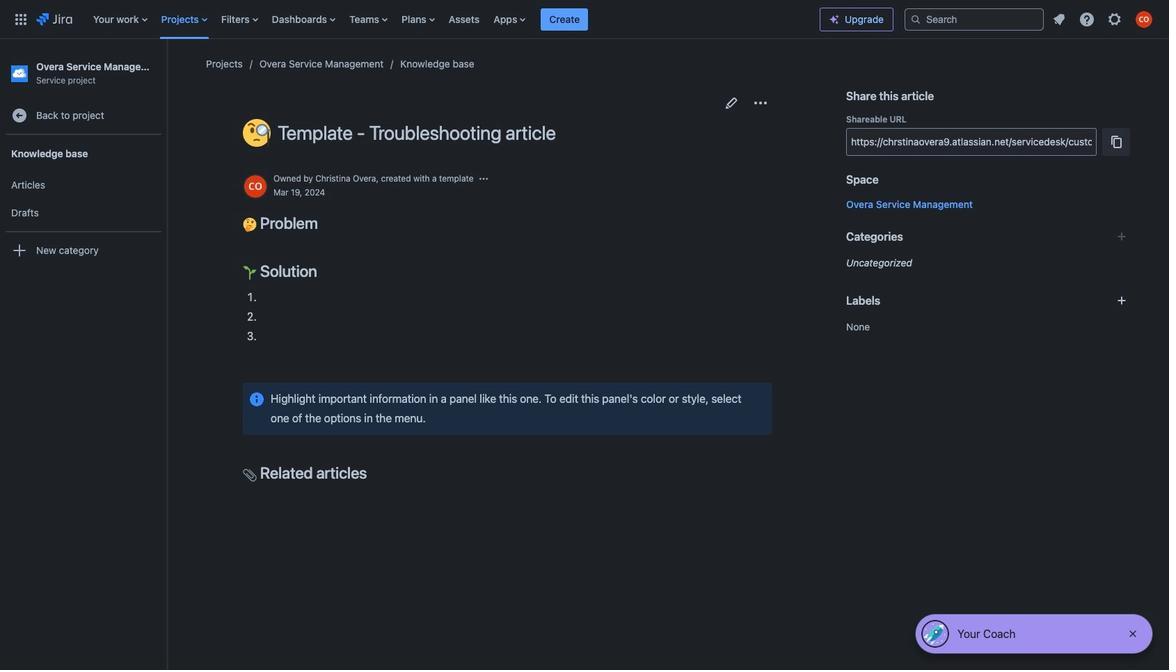 Task type: vqa. For each thing, say whether or not it's contained in the screenshot.
field
yes



Task type: locate. For each thing, give the bounding box(es) containing it.
primary element
[[8, 0, 820, 39]]

None field
[[847, 129, 1096, 155]]

banner
[[0, 0, 1169, 39]]

Search field
[[905, 8, 1044, 30]]

close image
[[1128, 629, 1139, 640]]

add labels image
[[1114, 292, 1130, 309]]

copy article link image
[[1109, 134, 1125, 150]]

settings image
[[1107, 11, 1124, 27]]

help image
[[1079, 11, 1096, 27]]

None search field
[[905, 8, 1044, 30]]

list item
[[541, 0, 588, 39]]

your profile and settings image
[[1136, 11, 1153, 27]]

group
[[6, 167, 161, 231]]

list
[[86, 0, 820, 39], [1047, 7, 1161, 32]]

search image
[[911, 14, 922, 25]]

jira image
[[36, 11, 72, 27], [36, 11, 72, 27]]



Task type: describe. For each thing, give the bounding box(es) containing it.
notifications image
[[1051, 11, 1068, 27]]

0 horizontal spatial list
[[86, 0, 820, 39]]

appswitcher icon image
[[13, 11, 29, 27]]

sidebar navigation image
[[152, 56, 182, 84]]

1 horizontal spatial list
[[1047, 7, 1161, 32]]



